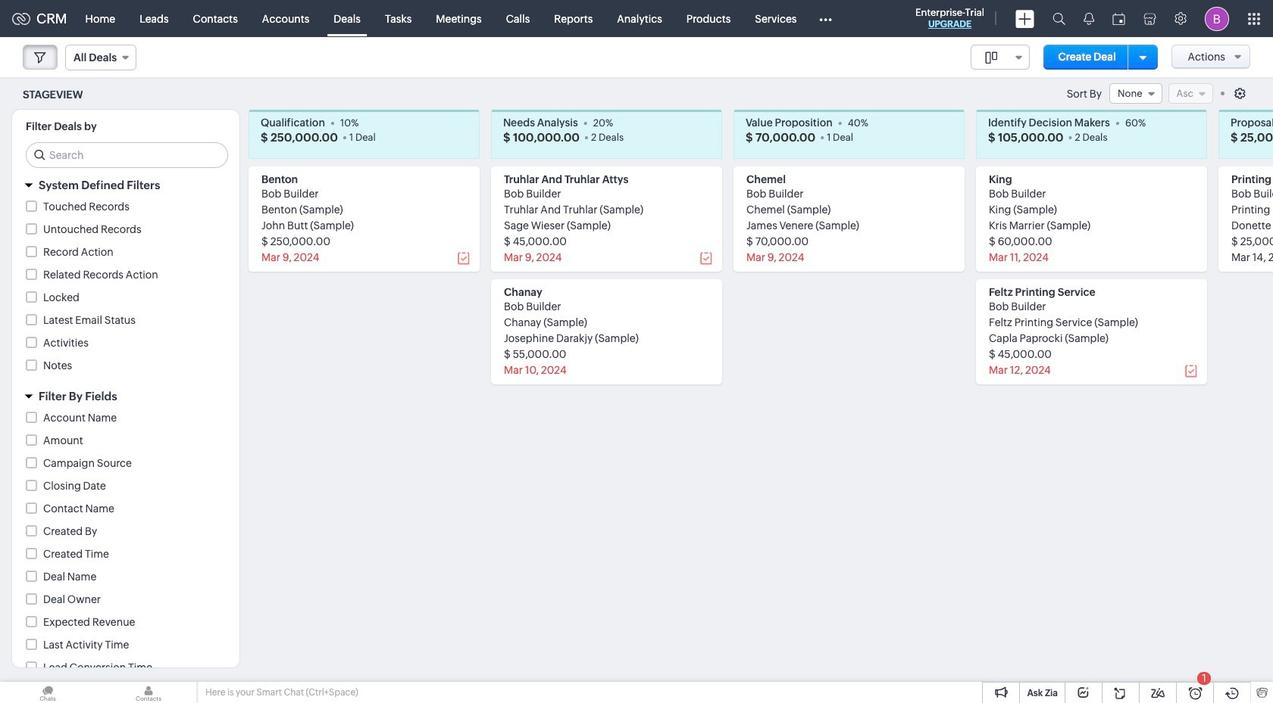 Task type: vqa. For each thing, say whether or not it's contained in the screenshot.
TASKS link
no



Task type: describe. For each thing, give the bounding box(es) containing it.
create menu image
[[1015, 9, 1034, 28]]

Other Modules field
[[809, 6, 841, 31]]

create menu element
[[1006, 0, 1043, 37]]

search image
[[1053, 12, 1065, 25]]

profile element
[[1196, 0, 1238, 37]]

search element
[[1043, 0, 1075, 37]]

profile image
[[1205, 6, 1229, 31]]

size image
[[985, 51, 997, 64]]

signals image
[[1084, 12, 1094, 25]]



Task type: locate. For each thing, give the bounding box(es) containing it.
chats image
[[0, 683, 95, 704]]

calendar image
[[1112, 13, 1125, 25]]

Search text field
[[27, 143, 227, 167]]

None field
[[65, 45, 136, 70], [970, 45, 1030, 70], [1109, 83, 1162, 104], [65, 45, 136, 70], [1109, 83, 1162, 104]]

signals element
[[1075, 0, 1103, 37]]

logo image
[[12, 13, 30, 25]]

none field size
[[970, 45, 1030, 70]]

contacts image
[[101, 683, 196, 704]]



